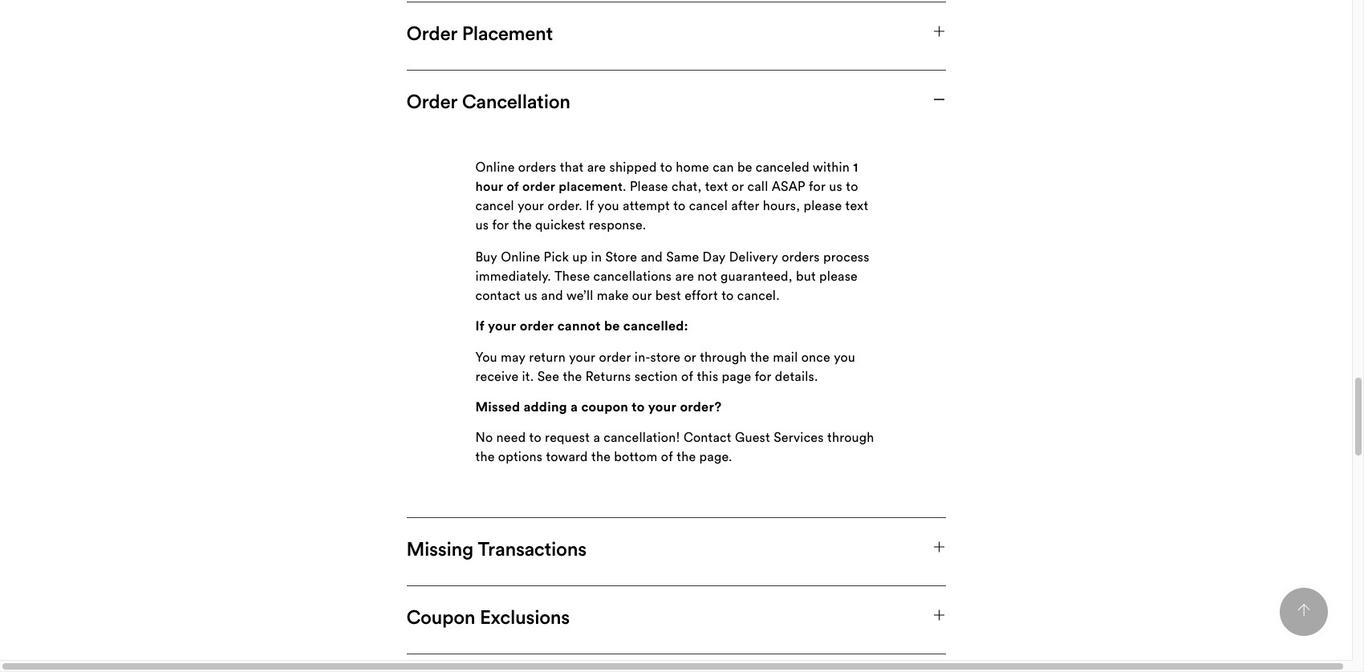 Task type: describe. For each thing, give the bounding box(es) containing it.
a right "adding"
[[571, 399, 578, 415]]

you inside if you didn't get points for a recent purchase, please log into your ultamate rewards account and complete
[[487, 649, 509, 666]]

exclusions
[[480, 606, 570, 630]]

on up same
[[512, 464, 527, 480]]

(it's
[[717, 155, 737, 171]]

gift down placing
[[571, 224, 595, 240]]

"shop"
[[724, 426, 764, 442]]

more!
[[598, 445, 633, 461]]

cancellation
[[462, 89, 570, 113]]

time,
[[613, 293, 643, 310]]

page.
[[700, 449, 733, 465]]

egift down delivery
[[741, 274, 771, 290]]

order for order placement
[[407, 21, 458, 45]]

cards up store
[[599, 224, 636, 240]]

that inside on the bottom of the app screen, choose "shop" to browse by category, brand and more! if you are on ulta.com, you will see a menu on the top left as shown by three stacked lines that bring you to the same options.
[[792, 464, 816, 480]]

or up however,
[[559, 255, 572, 271]]

start
[[752, 97, 781, 113]]

ordering your favorites is easy at ulta beauty! start by using our mobile app (text "beauty" to 95637 to get the app) or navigating to ulta.com. ultamate rewards members, remember to log in before shopping! not a member? sign up
[[476, 97, 874, 171]]

card
[[608, 255, 637, 271]]

2 multiple from the top
[[647, 293, 695, 310]]

to inside only one gift or egift card can be applied to an ulta beauty online order. however, you can use multiple gift or egift cards on an in- store purchase. at this time, multiple gift or egift cards cannot be merged into one.
[[732, 255, 744, 271]]

1 multiple from the top
[[647, 274, 695, 290]]

95637
[[650, 116, 686, 132]]

this inside you may return your order in-store or through the mail once you receive it. see the returns section of this page for details.
[[697, 368, 719, 384]]

by left three
[[658, 464, 673, 480]]

1 vertical spatial to
[[729, 606, 743, 622]]

same
[[514, 484, 545, 500]]

recent
[[644, 649, 682, 666]]

found
[[567, 567, 602, 583]]

be right (it's
[[738, 159, 753, 175]]

buy
[[476, 249, 498, 265]]

coupon
[[581, 399, 629, 415]]

we'll
[[567, 287, 594, 303]]

cannot inside '! (it's totally free.) please know that guest services cannot place orders on behalf of a guest. for assistance in placing your order, please review below.'
[[631, 174, 672, 190]]

are up 'placement'
[[587, 159, 606, 175]]

here link
[[682, 155, 709, 174]]

you for you may also search by item name, key word, sku, brand, etc. on the top of the screen.
[[476, 516, 498, 532]]

gift down applied
[[699, 274, 722, 290]]

attempt
[[623, 197, 670, 213]]

(if
[[576, 586, 589, 602]]

shopping!
[[476, 155, 535, 171]]

in- inside you may return your order in-store or through the mail once you receive it. see the returns section of this page for details.
[[635, 349, 651, 365]]

1 horizontal spatial an
[[831, 274, 846, 290]]

log inside if you didn't get points for a recent purchase, please log into your ultamate rewards account and complete
[[789, 649, 808, 666]]

new
[[725, 374, 750, 390]]

0 horizontal spatial an
[[747, 255, 762, 271]]

1 vertical spatial rewards
[[642, 619, 696, 635]]

to down easy
[[634, 116, 646, 132]]

adding items to bag
[[476, 344, 605, 360]]

for
[[476, 193, 495, 209]]

you down next
[[644, 625, 666, 641]]

on inside '! (it's totally free.) please know that guest services cannot place orders on behalf of a guest. for assistance in placing your order, please review below.'
[[752, 174, 767, 190]]

egift down 'guaranteed,'
[[741, 293, 771, 310]]

on right forget
[[566, 625, 581, 641]]

are inside on the bottom of the app screen, choose "shop" to browse by category, brand and more! if you are on ulta.com, you will see a menu on the top left as shown by three stacked lines that bring you to the same options.
[[673, 445, 692, 461]]

our inside ordering your favorites is easy at ulta beauty! start by using our mobile app (text "beauty" to 95637 to get the app) or navigating to ulta.com. ultamate rewards members, remember to log in before shopping! not a member? sign up
[[838, 97, 858, 113]]

page inside scroll through the home page to discover new arrivals, trending items and more.
[[623, 374, 652, 390]]

your inside '! (it's totally free.) please know that guest services cannot place orders on behalf of a guest. for assistance in placing your order, please review below.'
[[625, 193, 651, 209]]

beauty!
[[703, 97, 749, 113]]

options
[[498, 449, 543, 465]]

name,
[[647, 516, 684, 532]]

can up the more
[[669, 625, 690, 641]]

you up shade/color/size
[[511, 567, 533, 583]]

online inside buy online pick up in store and same day delivery orders process immediately. these cancellations are not guaranteed, but please contact us and we'll make our best effort to cancel.
[[501, 249, 540, 265]]

app)
[[751, 116, 777, 132]]

it.
[[522, 368, 534, 384]]

for down within
[[809, 178, 826, 194]]

once inside the once you have found your item of choice, be sure to choose the shade/color/size (if applicable) as well as quantity. you can do that by clicking on the number "1" next to "add to bag" on the mobile app. if you are on ulta.com, you can change your quantity once added to bag by pressing "+" for more or "-" for less. once ready, click "add to bag" and the item will be placed in your b
[[824, 625, 853, 641]]

choose inside the once you have found your item of choice, be sure to choose the shade/color/size (if applicable) as well as quantity. you can do that by clicking on the number "1" next to "add to bag" on the mobile app. if you are on ulta.com, you can change your quantity once added to bag by pressing "+" for more or "-" for less. once ready, click "add to bag" and the item will be placed in your b
[[790, 567, 833, 583]]

sku,
[[749, 516, 778, 532]]

you inside . please chat, text or call asap for us to cancel your order. if you attempt to cancel after hours, please text us for the quickest response.
[[598, 197, 619, 213]]

return
[[529, 349, 566, 365]]

or inside the once you have found your item of choice, be sure to choose the shade/color/size (if applicable) as well as quantity. you can do that by clicking on the number "1" next to "add to bag" on the mobile app. if you are on ulta.com, you can change your quantity once added to bag by pressing "+" for more or "-" for less. once ready, click "add to bag" and the item will be placed in your b
[[705, 644, 717, 660]]

of inside you may also search by item name, key word, sku, brand, etc. on the top of the screen.
[[522, 535, 534, 551]]

your up "+"
[[611, 619, 639, 635]]

to right forget
[[569, 619, 582, 635]]

see
[[538, 368, 560, 384]]

to up canceled
[[775, 136, 787, 152]]

get inside if you didn't get points for a recent purchase, please log into your ultamate rewards account and complete
[[550, 649, 569, 666]]

placed
[[708, 663, 748, 673]]

1 vertical spatial order
[[520, 318, 554, 334]]

easy
[[630, 97, 657, 113]]

to up the members,
[[690, 116, 702, 132]]

gift down not
[[699, 293, 721, 310]]

you right did
[[501, 619, 524, 635]]

will inside on the bottom of the app screen, choose "shop" to browse by category, brand and more! if you are on ulta.com, you will see a menu on the top left as shown by three stacked lines that bring you to the same options.
[[798, 445, 819, 461]]

of inside no need to request a cancellation! contact guest services through the options toward the bottom of the page.
[[661, 449, 673, 465]]

item for by
[[617, 516, 644, 532]]

order. inside . please chat, text or call asap for us to cancel your order. if you attempt to cancel after hours, please text us for the quickest response.
[[548, 197, 583, 213]]

call
[[748, 178, 769, 194]]

on inside you may also search by item name, key word, sku, brand, etc. on the top of the screen.
[[849, 516, 864, 532]]

0 vertical spatial text
[[705, 178, 728, 194]]

next
[[652, 606, 678, 622]]

"+"
[[629, 644, 647, 660]]

up inside buy online pick up in store and same day delivery orders process immediately. these cancellations are not guaranteed, but please contact us and we'll make our best effort to cancel.
[[573, 249, 588, 265]]

choose inside on the bottom of the app screen, choose "shop" to browse by category, brand and more! if you are on ulta.com, you will see a menu on the top left as shown by three stacked lines that bring you to the same options.
[[678, 426, 720, 442]]

merged
[[476, 313, 521, 329]]

egift left store
[[575, 255, 605, 271]]

page inside you may return your order in-store or through the mail once you receive it. see the returns section of this page for details.
[[722, 368, 752, 384]]

or right not
[[725, 274, 737, 290]]

can left do
[[802, 586, 823, 602]]

response.
[[589, 217, 646, 233]]

to right sure
[[775, 567, 787, 583]]

in inside ordering your favorites is easy at ulta beauty! start by using our mobile app (text "beauty" to 95637 to get the app) or navigating to ulta.com. ultamate rewards members, remember to log in before shopping! not a member? sign up
[[813, 136, 824, 152]]

egift up same
[[656, 224, 688, 240]]

can right card
[[641, 255, 662, 271]]

orders inside '! (it's totally free.) please know that guest services cannot place orders on behalf of a guest. for assistance in placing your order, please review below.'
[[711, 174, 749, 190]]

you right the bring
[[854, 464, 875, 480]]

0 horizontal spatial us
[[476, 217, 489, 233]]

buy online pick up in store and same day delivery orders process immediately. these cancellations are not guaranteed, but please contact us and we'll make our best effort to cancel.
[[476, 249, 870, 303]]

to right '"shop"'
[[767, 426, 780, 442]]

to up screen,
[[632, 399, 645, 415]]

a inside no need to request a cancellation! contact guest services through the options toward the bottom of the page.
[[593, 430, 600, 446]]

to down well
[[681, 606, 694, 622]]

and up cancellations in the top of the page
[[641, 249, 663, 265]]

a inside '! (it's totally free.) please know that guest services cannot place orders on behalf of a guest. for assistance in placing your order, please review below.'
[[827, 174, 834, 190]]

online orders that are shipped to home can be canceled within
[[476, 159, 853, 175]]

be up quantity.
[[727, 567, 742, 583]]

your inside . please chat, text or call asap for us to cancel your order. if you attempt to cancel after hours, please text us for the quickest response.
[[518, 197, 544, 213]]

didn't
[[512, 649, 546, 666]]

but
[[796, 268, 816, 284]]

1 horizontal spatial text
[[846, 197, 869, 213]]

below.
[[778, 193, 817, 209]]

or inside you may return your order in-store or through the mail once you receive it. see the returns section of this page for details.
[[684, 349, 697, 365]]

1 hour of order placement
[[476, 159, 858, 194]]

quantity.
[[722, 586, 773, 602]]

missing
[[407, 537, 473, 561]]

0 horizontal spatial use
[[586, 619, 607, 635]]

behalf
[[771, 174, 808, 190]]

placement
[[462, 21, 553, 45]]

that inside '! (it's totally free.) please know that guest services cannot place orders on behalf of a guest. for assistance in placing your order, please review below.'
[[511, 174, 535, 190]]

member?
[[574, 155, 631, 171]]

screen,
[[631, 426, 674, 442]]

orders inside buy online pick up in store and same day delivery orders process immediately. these cancellations are not guaranteed, but please contact us and we'll make our best effort to cancel.
[[782, 249, 820, 265]]

however,
[[514, 274, 570, 290]]

1 vertical spatial once
[[789, 644, 821, 660]]

three
[[676, 464, 708, 480]]

your down less.
[[766, 663, 792, 673]]

no need to request a cancellation! contact guest services through the options toward the bottom of the page.
[[476, 430, 874, 465]]

please inside if you didn't get points for a recent purchase, please log into your ultamate rewards account and complete
[[747, 649, 786, 666]]

cancellations
[[594, 268, 672, 284]]

if inside the once you have found your item of choice, be sure to choose the shade/color/size (if applicable) as well as quantity. you can do that by clicking on the number "1" next to "add to bag" on the mobile app. if you are on ulta.com, you can change your quantity once added to bag by pressing "+" for more or "-" for less. once ready, click "add to bag" and the item will be placed in your b
[[507, 625, 516, 641]]

your inside if you didn't get points for a recent purchase, please log into your ultamate rewards account and complete
[[838, 649, 864, 666]]

toward
[[546, 449, 588, 465]]

. please chat, text or call asap for us to cancel your order. if you attempt to cancel after hours, please text us for the quickest response.
[[476, 178, 869, 233]]

by right bag
[[558, 644, 572, 660]]

on up quantity
[[777, 606, 792, 622]]

pick
[[544, 249, 569, 265]]

choice,
[[681, 567, 724, 583]]

for right "+"
[[650, 644, 667, 660]]

0 vertical spatial once
[[476, 567, 508, 583]]

you for you may return your order in-store or through the mail once you receive it. see the returns section of this page for details.
[[476, 349, 498, 365]]

of inside you may return your order in-store or through the mail once you receive it. see the returns section of this page for details.
[[681, 368, 694, 384]]

only one gift or egift card can be applied to an ulta beauty online order. however, you can use multiple gift or egift cards on an in- store purchase. at this time, multiple gift or egift cards cannot be merged into one.
[[476, 255, 874, 329]]

0 vertical spatial us
[[829, 178, 843, 194]]

1 horizontal spatial home
[[676, 159, 709, 175]]

totally
[[741, 155, 779, 171]]

to down the menu
[[476, 484, 488, 500]]

to down the chat,
[[674, 197, 686, 213]]

and inside on the bottom of the app screen, choose "shop" to browse by category, brand and more! if you are on ulta.com, you will see a menu on the top left as shown by three stacked lines that bring you to the same options.
[[573, 445, 595, 461]]

ordering
[[476, 97, 529, 113]]

shipped
[[610, 159, 657, 175]]

your up adding
[[488, 318, 516, 334]]

may for top
[[501, 516, 526, 532]]

order inside you may return your order in-store or through the mail once you receive it. see the returns section of this page for details.
[[599, 349, 631, 365]]

cards down beauty
[[774, 274, 809, 290]]

get inside ordering your favorites is easy at ulta beauty! start by using our mobile app (text "beauty" to 95637 to get the app) or navigating to ulta.com. ultamate rewards members, remember to log in before shopping! not a member? sign up
[[705, 116, 725, 132]]

browse
[[783, 426, 827, 442]]

or inside ordering your favorites is easy at ulta beauty! start by using our mobile app (text "beauty" to 95637 to get the app) or navigating to ulta.com. ultamate rewards members, remember to log in before shopping! not a member? sign up
[[781, 116, 793, 132]]

you down screen,
[[648, 445, 670, 461]]

0 horizontal spatial orders
[[518, 159, 557, 175]]

0 vertical spatial online
[[476, 159, 515, 175]]

can right here link
[[713, 159, 734, 175]]

1 horizontal spatial bag"
[[747, 606, 774, 622]]

canceled
[[756, 159, 810, 175]]

chat,
[[672, 178, 702, 194]]

your up applicable)
[[605, 567, 632, 583]]

your up screen,
[[648, 399, 677, 415]]

multiple
[[514, 224, 567, 240]]

menu
[[476, 464, 509, 480]]

0 horizontal spatial to
[[539, 663, 553, 673]]

guest for contact
[[735, 430, 771, 446]]

did
[[476, 619, 497, 635]]

cancelled:
[[624, 318, 689, 334]]

scroll
[[476, 374, 510, 390]]

on down shade/color/size
[[543, 606, 558, 622]]

be up best
[[666, 255, 681, 271]]

are inside the once you have found your item of choice, be sure to choose the shade/color/size (if applicable) as well as quantity. you can do that by clicking on the number "1" next to "add to bag" on the mobile app. if you are on ulta.com, you can change your quantity once added to bag by pressing "+" for more or "-" for less. once ready, click "add to bag" and the item will be placed in your b
[[544, 625, 563, 641]]

asap
[[772, 178, 806, 194]]

and inside scroll through the home page to discover new arrivals, trending items and more.
[[511, 394, 534, 410]]

order for order cancellation
[[407, 89, 458, 113]]

ultamate inside if you didn't get points for a recent purchase, please log into your ultamate rewards account and complete
[[476, 669, 529, 673]]

1 horizontal spatial to
[[563, 344, 578, 360]]

mobile inside ordering your favorites is easy at ulta beauty! start by using our mobile app (text "beauty" to 95637 to get the app) or navigating to ulta.com. ultamate rewards members, remember to log in before shopping! not a member? sign up
[[476, 116, 517, 132]]

know
[[476, 174, 508, 190]]

and inside the once you have found your item of choice, be sure to choose the shade/color/size (if applicable) as well as quantity. you can do that by clicking on the number "1" next to "add to bag" on the mobile app. if you are on ulta.com, you can change your quantity once added to bag by pressing "+" for more or "-" for less. once ready, click "add to bag" and the item will be placed in your b
[[587, 663, 609, 673]]

your up less.
[[741, 625, 767, 641]]

sure
[[746, 567, 771, 583]]

pressing
[[576, 644, 626, 660]]

of inside '! (it's totally free.) please know that guest services cannot place orders on behalf of a guest. for assistance in placing your order, please review below.'
[[812, 174, 824, 190]]

favorites
[[563, 97, 614, 113]]

your inside you may return your order in-store or through the mail once you receive it. see the returns section of this page for details.
[[569, 349, 596, 365]]

in- inside only one gift or egift card can be applied to an ulta beauty online order. however, you can use multiple gift or egift cards on an in- store purchase. at this time, multiple gift or egift cards cannot be merged into one.
[[849, 274, 865, 290]]

can down card
[[598, 274, 619, 290]]

account
[[587, 669, 635, 673]]

you up bag
[[519, 625, 541, 641]]

purchase.
[[509, 293, 567, 310]]

by inside ordering your favorites is easy at ulta beauty! start by using our mobile app (text "beauty" to 95637 to get the app) or navigating to ulta.com. ultamate rewards members, remember to log in before shopping! not a member? sign up
[[785, 97, 799, 113]]

the inside . please chat, text or call asap for us to cancel your order. if you attempt to cancel after hours, please text us for the quickest response.
[[513, 217, 532, 233]]

cannot inside only one gift or egift card can be applied to an ulta beauty online order. however, you can use multiple gift or egift cards on an in- store purchase. at this time, multiple gift or egift cards cannot be merged into one.
[[813, 293, 854, 310]]

immediately.
[[476, 268, 551, 284]]

by up the see on the bottom right
[[830, 426, 845, 442]]

! (it's totally free.) please know that guest services cannot place orders on behalf of a guest. for assistance in placing your order, please review below.
[[476, 155, 874, 209]]

more
[[670, 644, 701, 660]]

please inside '! (it's totally free.) please know that guest services cannot place orders on behalf of a guest. for assistance in placing your order, please review below.'
[[693, 193, 731, 209]]

order. inside only one gift or egift card can be applied to an ulta beauty online order. however, you can use multiple gift or egift cards on an in- store purchase. at this time, multiple gift or egift cards cannot be merged into one.
[[476, 274, 510, 290]]

by up app.
[[476, 606, 490, 622]]

well
[[677, 586, 702, 602]]

be down time,
[[604, 318, 620, 334]]

order inside 1 hour of order placement
[[523, 178, 555, 194]]

0 horizontal spatial bag"
[[557, 663, 584, 673]]

same
[[666, 249, 699, 265]]

this inside only one gift or egift card can be applied to an ulta beauty online order. however, you can use multiple gift or egift cards on an in- store purchase. at this time, multiple gift or egift cards cannot be merged into one.
[[588, 293, 609, 310]]

guest.
[[837, 174, 874, 190]]

cards down but
[[774, 293, 809, 310]]



Task type: vqa. For each thing, say whether or not it's contained in the screenshot.
Ulta in the Only one Gift or eGift Card can be applied to an Ulta Beauty online order. However, you can use multiple Gift or eGift Cards on an in- store purchase. At this time, multiple Gift or eGift Cards cannot be merged into one.
yes



Task type: locate. For each thing, give the bounding box(es) containing it.
1 vertical spatial services
[[774, 430, 824, 446]]

you inside the once you have found your item of choice, be sure to choose the shade/color/size (if applicable) as well as quantity. you can do that by clicking on the number "1" next to "add to bag" on the mobile app. if you are on ulta.com, you can change your quantity once added to bag by pressing "+" for more or "-" for less. once ready, click "add to bag" and the item will be placed in your b
[[777, 586, 799, 602]]

to inside buy online pick up in store and same day delivery orders process immediately. these cancellations are not guaranteed, but please contact us and we'll make our best effort to cancel.
[[722, 287, 734, 303]]

to down quantity.
[[729, 606, 743, 622]]

contact
[[684, 430, 732, 446]]

on
[[752, 174, 767, 190], [813, 274, 828, 290], [696, 445, 711, 461], [512, 464, 527, 480], [849, 516, 864, 532], [543, 606, 558, 622], [777, 606, 792, 622], [566, 625, 581, 641]]

your down if your order cannot be cancelled:
[[569, 349, 596, 365]]

gift up however,
[[533, 255, 556, 271]]

trending
[[804, 374, 854, 390]]

2 horizontal spatial cannot
[[813, 293, 854, 310]]

to right effort
[[722, 287, 734, 303]]

be down online at the right of page
[[857, 293, 872, 310]]

please inside buy online pick up in store and same day delivery orders process immediately. these cancellations are not guaranteed, but please contact us and we'll make our best effort to cancel.
[[820, 268, 858, 284]]

page left arrivals,
[[722, 368, 752, 384]]

1 horizontal spatial cancel
[[689, 197, 728, 213]]

category,
[[476, 445, 531, 461]]

0 vertical spatial ultamate
[[535, 136, 589, 152]]

brand,
[[781, 516, 820, 532]]

0 horizontal spatial through
[[513, 374, 560, 390]]

ultamate
[[535, 136, 589, 152], [476, 669, 529, 673]]

1 horizontal spatial into
[[811, 649, 834, 666]]

1 vertical spatial multiple
[[647, 293, 695, 310]]

or left cancel.
[[725, 293, 737, 310]]

a left recent on the bottom left
[[633, 649, 640, 666]]

do
[[827, 586, 842, 602]]

guest for that
[[538, 174, 574, 190]]

you may also search by item name, key word, sku, brand, etc. on the top of the screen.
[[476, 516, 864, 551]]

0 vertical spatial up
[[664, 155, 679, 171]]

use up time,
[[623, 274, 643, 290]]

more.
[[537, 394, 571, 410]]

or down attempt
[[639, 224, 652, 240]]

0 vertical spatial ulta
[[676, 97, 700, 113]]

into down purchase.
[[525, 313, 548, 329]]

2 vertical spatial rewards
[[533, 669, 584, 673]]

1 horizontal spatial "add
[[697, 606, 726, 622]]

"-
[[721, 644, 730, 660]]

1 may from the top
[[501, 349, 526, 365]]

your inside ordering your favorites is easy at ulta beauty! start by using our mobile app (text "beauty" to 95637 to get the app) or navigating to ulta.com. ultamate rewards members, remember to log in before shopping! not a member? sign up
[[533, 97, 559, 113]]

will down the more
[[665, 663, 686, 673]]

you inside you may also search by item name, key word, sku, brand, etc. on the top of the screen.
[[476, 516, 498, 532]]

you up receive
[[476, 349, 498, 365]]

bag
[[532, 644, 554, 660]]

if your order cannot be cancelled:
[[476, 318, 689, 334]]

items
[[476, 394, 508, 410]]

1 vertical spatial this
[[697, 368, 719, 384]]

1 vertical spatial top
[[498, 535, 518, 551]]

2 may from the top
[[501, 516, 526, 532]]

of right hour
[[507, 178, 519, 194]]

up up these
[[573, 249, 588, 265]]

0 horizontal spatial choose
[[678, 426, 720, 442]]

1 horizontal spatial as
[[661, 586, 674, 602]]

ultamate inside ordering your favorites is easy at ulta beauty! start by using our mobile app (text "beauty" to 95637 to get the app) or navigating to ulta.com. ultamate rewards members, remember to log in before shopping! not a member? sign up
[[535, 136, 589, 152]]

cannot down at at top
[[558, 318, 601, 334]]

please down before
[[817, 155, 855, 171]]

through inside scroll through the home page to discover new arrivals, trending items and more.
[[513, 374, 560, 390]]

in inside '! (it's totally free.) please know that guest services cannot place orders on behalf of a guest. for assistance in placing your order, please review below.'
[[563, 193, 574, 209]]

1 vertical spatial cannot
[[813, 293, 854, 310]]

by
[[785, 97, 799, 113], [830, 426, 845, 442], [658, 464, 673, 480], [599, 516, 614, 532], [476, 606, 490, 622], [558, 644, 572, 660]]

0 vertical spatial our
[[838, 97, 858, 113]]

no
[[476, 430, 493, 446]]

a inside if you didn't get points for a recent purchase, please log into your ultamate rewards account and complete
[[633, 649, 640, 666]]

1 horizontal spatial services
[[774, 430, 824, 446]]

navigating
[[797, 116, 859, 132]]

1 vertical spatial online
[[501, 249, 540, 265]]

on inside only one gift or egift card can be applied to an ulta beauty online order. however, you can use multiple gift or egift cards on an in- store purchase. at this time, multiple gift or egift cards cannot be merged into one.
[[813, 274, 828, 290]]

arrivals,
[[753, 374, 800, 390]]

0 vertical spatial ulta.com,
[[714, 445, 770, 461]]

up inside ordering your favorites is easy at ulta beauty! start by using our mobile app (text "beauty" to 95637 to get the app) or navigating to ulta.com. ultamate rewards members, remember to log in before shopping! not a member? sign up
[[664, 155, 679, 171]]

store inside only one gift or egift card can be applied to an ulta beauty online order. however, you can use multiple gift or egift cards on an in- store purchase. at this time, multiple gift or egift cards cannot be merged into one.
[[476, 293, 506, 310]]

1 vertical spatial in-
[[635, 349, 651, 365]]

you
[[598, 197, 619, 213], [573, 274, 595, 290], [834, 349, 856, 365], [648, 445, 670, 461], [773, 445, 795, 461], [854, 464, 875, 480], [511, 567, 533, 583], [501, 619, 524, 635], [519, 625, 541, 641], [644, 625, 666, 641], [487, 649, 509, 666]]

will down browse
[[798, 445, 819, 461]]

if inside if you didn't get points for a recent purchase, please log into your ultamate rewards account and complete
[[476, 649, 484, 666]]

order?
[[680, 399, 722, 415]]

2 horizontal spatial orders
[[782, 249, 820, 265]]

0 horizontal spatial into
[[525, 313, 548, 329]]

0 horizontal spatial will
[[665, 663, 686, 673]]

guest inside no need to request a cancellation! contact guest services through the options toward the bottom of the page.
[[735, 430, 771, 446]]

0 horizontal spatial as
[[600, 464, 613, 480]]

are inside buy online pick up in store and same day delivery orders process immediately. these cancellations are not guaranteed, but please contact us and we'll make our best effort to cancel.
[[675, 268, 694, 284]]

mobile inside the once you have found your item of choice, be sure to choose the shade/color/size (if applicable) as well as quantity. you can do that by clicking on the number "1" next to "add to bag" on the mobile app. if you are on ulta.com, you can change your quantity once added to bag by pressing "+" for more or "-" for less. once ready, click "add to bag" and the item will be placed in your b
[[819, 606, 860, 622]]

once inside you may return your order in-store or through the mail once you receive it. see the returns section of this page for details.
[[802, 349, 831, 365]]

ulta.com, inside the once you have found your item of choice, be sure to choose the shade/color/size (if applicable) as well as quantity. you can do that by clicking on the number "1" next to "add to bag" on the mobile app. if you are on ulta.com, you can change your quantity once added to bag by pressing "+" for more or "-" for less. once ready, click "add to bag" and the item will be placed in your b
[[585, 625, 641, 641]]

ulta.com, down number
[[585, 625, 641, 641]]

2 vertical spatial item
[[636, 663, 662, 673]]

are up bag
[[544, 625, 563, 641]]

2 horizontal spatial as
[[705, 586, 718, 602]]

bottom inside on the bottom of the app screen, choose "shop" to browse by category, brand and more! if you are on ulta.com, you will see a menu on the top left as shown by three stacked lines that bring you to the same options.
[[520, 426, 563, 442]]

1 horizontal spatial orders
[[711, 174, 749, 190]]

ulta.com, down '"shop"'
[[714, 445, 770, 461]]

1 vertical spatial log
[[789, 649, 808, 666]]

1 horizontal spatial in-
[[849, 274, 865, 290]]

0 horizontal spatial guest
[[538, 174, 574, 190]]

of right section
[[681, 368, 694, 384]]

up
[[664, 155, 679, 171], [573, 249, 588, 265]]

one
[[507, 255, 529, 271]]

back to top image
[[1298, 604, 1311, 617]]

lines
[[761, 464, 788, 480]]

request
[[545, 430, 590, 446]]

did you forget to use your rewards card?
[[476, 619, 738, 635]]

please
[[693, 193, 731, 209], [804, 197, 842, 213], [820, 268, 858, 284], [747, 649, 786, 666]]

to right the sign
[[660, 159, 673, 175]]

order placement
[[407, 21, 553, 45]]

get
[[705, 116, 725, 132], [550, 649, 569, 666]]

to inside no need to request a cancellation! contact guest services through the options toward the bottom of the page.
[[529, 430, 542, 446]]

of down free.)
[[812, 174, 824, 190]]

1 vertical spatial get
[[550, 649, 569, 666]]

please inside . please chat, text or call asap for us to cancel your order. if you attempt to cancel after hours, please text us for the quickest response.
[[630, 178, 668, 194]]

at
[[661, 97, 672, 113]]

search
[[557, 516, 596, 532]]

you up lines
[[773, 445, 795, 461]]

in up quickest
[[563, 193, 574, 209]]

0 horizontal spatial cannot
[[558, 318, 601, 334]]

item
[[617, 516, 644, 532], [635, 567, 662, 583], [636, 663, 662, 673]]

1 horizontal spatial choose
[[790, 567, 833, 583]]

in- up section
[[635, 349, 651, 365]]

into inside only one gift or egift card can be applied to an ulta beauty online order. however, you can use multiple gift or egift cards on an in- store purchase. at this time, multiple gift or egift cards cannot be merged into one.
[[525, 313, 548, 329]]

0 horizontal spatial "add
[[507, 663, 536, 673]]

ulta inside only one gift or egift card can be applied to an ulta beauty online order. however, you can use multiple gift or egift cards on an in- store purchase. at this time, multiple gift or egift cards cannot be merged into one.
[[765, 255, 789, 271]]

1 horizontal spatial mobile
[[819, 606, 860, 622]]

1 cancel from the left
[[476, 197, 514, 213]]

an
[[747, 255, 762, 271], [831, 274, 846, 290]]

to left bag
[[516, 644, 529, 660]]

1 vertical spatial item
[[635, 567, 662, 583]]

0 vertical spatial to
[[563, 344, 578, 360]]

be
[[738, 159, 753, 175], [666, 255, 681, 271], [857, 293, 872, 310], [604, 318, 620, 334], [727, 567, 742, 583], [690, 663, 705, 673]]

as inside on the bottom of the app screen, choose "shop" to browse by category, brand and more! if you are on ulta.com, you will see a menu on the top left as shown by three stacked lines that bring you to the same options.
[[600, 464, 613, 480]]

in left store
[[591, 249, 602, 265]]

you inside you may return your order in-store or through the mail once you receive it. see the returns section of this page for details.
[[476, 349, 498, 365]]

forget
[[527, 619, 566, 635]]

a inside ordering your favorites is easy at ulta beauty! start by using our mobile app (text "beauty" to 95637 to get the app) or navigating to ulta.com. ultamate rewards members, remember to log in before shopping! not a member? sign up
[[564, 155, 571, 171]]

0 vertical spatial once
[[802, 349, 831, 365]]

please down process
[[820, 268, 858, 284]]

may for it.
[[501, 349, 526, 365]]

0 vertical spatial please
[[817, 155, 855, 171]]

for right new
[[755, 368, 772, 384]]

mobile down ordering on the left of the page
[[476, 116, 517, 132]]

process
[[824, 249, 870, 265]]

multiple up "cancelled:"
[[647, 293, 695, 310]]

store inside you may return your order in-store or through the mail once you receive it. see the returns section of this page for details.
[[650, 349, 681, 365]]

stacked
[[711, 464, 757, 480]]

app.
[[476, 625, 504, 641]]

services down member?
[[577, 174, 627, 190]]

shown
[[616, 464, 655, 480]]

1 vertical spatial us
[[476, 217, 489, 233]]

log up free.)
[[791, 136, 809, 152]]

home inside scroll through the home page to discover new arrivals, trending items and more.
[[586, 374, 619, 390]]

1 horizontal spatial ulta
[[765, 255, 789, 271]]

to up before
[[862, 116, 874, 132]]

2 cancel from the left
[[689, 197, 728, 213]]

log down quantity
[[789, 649, 808, 666]]

the
[[728, 116, 748, 132], [513, 217, 532, 233], [750, 349, 770, 365], [563, 368, 582, 384], [563, 374, 583, 390], [497, 426, 516, 442], [582, 426, 601, 442], [476, 449, 495, 465], [592, 449, 611, 465], [677, 449, 696, 465], [530, 464, 550, 480], [491, 484, 511, 500], [476, 535, 495, 551], [537, 535, 557, 551], [836, 567, 856, 583], [562, 606, 581, 622], [796, 606, 815, 622], [613, 663, 632, 673]]

2 order from the top
[[407, 89, 458, 113]]

ulta.com, inside on the bottom of the app screen, choose "shop" to browse by category, brand and more! if you are on ulta.com, you will see a menu on the top left as shown by three stacked lines that bring you to the same options.
[[714, 445, 770, 461]]

may inside you may also search by item name, key word, sku, brand, etc. on the top of the screen.
[[501, 516, 526, 532]]

get down "beauty!"
[[705, 116, 725, 132]]

0 vertical spatial mobile
[[476, 116, 517, 132]]

and down pressing
[[587, 663, 609, 673]]

0 horizontal spatial up
[[573, 249, 588, 265]]

1 vertical spatial choose
[[790, 567, 833, 583]]

day
[[703, 249, 726, 265]]

to down bag
[[539, 663, 553, 673]]

0 vertical spatial order.
[[548, 197, 583, 213]]

2 horizontal spatial through
[[827, 430, 874, 446]]

1 vertical spatial up
[[573, 249, 588, 265]]

2 vertical spatial through
[[827, 430, 874, 446]]

1 vertical spatial use
[[586, 619, 607, 635]]

0 vertical spatial may
[[501, 349, 526, 365]]

order. up quickest
[[548, 197, 583, 213]]

if down app.
[[476, 649, 484, 666]]

0 vertical spatial rewards
[[592, 136, 643, 152]]

1 vertical spatial our
[[632, 287, 652, 303]]

1 vertical spatial once
[[824, 625, 853, 641]]

gift
[[571, 224, 595, 240], [533, 255, 556, 271], [699, 274, 722, 290], [699, 293, 721, 310]]

top up shade/color/size
[[498, 535, 518, 551]]

contact
[[476, 287, 521, 303]]

on down totally
[[752, 174, 767, 190]]

choose up do
[[790, 567, 833, 583]]

guest inside '! (it's totally free.) please know that guest services cannot place orders on behalf of a guest. for assistance in placing your order, please review below.'
[[538, 174, 574, 190]]

bring
[[819, 464, 850, 480]]

for down "for"
[[492, 217, 509, 233]]

0 horizontal spatial top
[[498, 535, 518, 551]]

the inside scroll through the home page to discover new arrivals, trending items and more.
[[563, 374, 583, 390]]

once up 'details.'
[[802, 349, 831, 365]]

cards up day
[[691, 224, 728, 240]]

1 vertical spatial bag"
[[557, 663, 584, 673]]

using
[[476, 224, 511, 240]]

of inside 1 hour of order placement
[[507, 178, 519, 194]]

you inside only one gift or egift card can be applied to an ulta beauty online order. however, you can use multiple gift or egift cards on an in- store purchase. at this time, multiple gift or egift cards cannot be merged into one.
[[573, 274, 595, 290]]

1 horizontal spatial our
[[838, 97, 858, 113]]

through inside you may return your order in-store or through the mail once you receive it. see the returns section of this page for details.
[[700, 349, 747, 365]]

if inside . please chat, text or call asap for us to cancel your order. if you attempt to cancel after hours, please text us for the quickest response.
[[586, 197, 594, 213]]

to down 1
[[846, 178, 858, 194]]

0 vertical spatial cannot
[[631, 174, 672, 190]]

that up 'placement'
[[560, 159, 584, 175]]

please down place
[[693, 193, 731, 209]]

cancel.
[[737, 287, 780, 303]]

or inside . please chat, text or call asap for us to cancel your order. if you attempt to cancel after hours, please text us for the quickest response.
[[732, 178, 744, 194]]

up down the members,
[[664, 155, 679, 171]]

item for your
[[635, 567, 662, 583]]

once down quantity
[[789, 644, 821, 660]]

within
[[813, 159, 850, 175]]

1 order from the top
[[407, 21, 458, 45]]

receive
[[476, 368, 519, 384]]

services for cannot
[[577, 174, 627, 190]]

or
[[781, 116, 793, 132], [732, 178, 744, 194], [639, 224, 652, 240], [559, 255, 572, 271], [725, 274, 737, 290], [725, 293, 737, 310], [684, 349, 697, 365], [705, 644, 717, 660]]

please inside . please chat, text or call asap for us to cancel your order. if you attempt to cancel after hours, please text us for the quickest response.
[[804, 197, 842, 213]]

0 horizontal spatial page
[[623, 374, 652, 390]]

change
[[694, 625, 737, 641]]

2 vertical spatial to
[[539, 663, 553, 673]]

on right etc.
[[849, 516, 864, 532]]

rewards down bag
[[533, 669, 584, 673]]

1 vertical spatial order.
[[476, 274, 510, 290]]

0 horizontal spatial get
[[550, 649, 569, 666]]

orders down (it's
[[711, 174, 749, 190]]

missing transactions
[[407, 537, 587, 561]]

complete
[[664, 669, 720, 673]]

in- down online at the right of page
[[849, 274, 865, 290]]

0 vertical spatial multiple
[[647, 274, 695, 290]]

etc.
[[823, 516, 846, 532]]

"1"
[[634, 606, 649, 622]]

0 vertical spatial use
[[623, 274, 643, 290]]

the inside ordering your favorites is easy at ulta beauty! start by using our mobile app (text "beauty" to 95637 to get the app) or navigating to ulta.com. ultamate rewards members, remember to log in before shopping! not a member? sign up
[[728, 116, 748, 132]]

please inside '! (it's totally free.) please know that guest services cannot place orders on behalf of a guest. for assistance in placing your order, please review below.'
[[817, 155, 855, 171]]

and left at at top
[[541, 287, 563, 303]]

0 vertical spatial "add
[[697, 606, 726, 622]]

cancel
[[476, 197, 514, 213], [689, 197, 728, 213]]

orders
[[518, 159, 557, 175], [711, 174, 749, 190], [782, 249, 820, 265]]

items
[[525, 344, 560, 360]]

of inside the once you have found your item of choice, be sure to choose the shade/color/size (if applicable) as well as quantity. you can do that by clicking on the number "1" next to "add to bag" on the mobile app. if you are on ulta.com, you can change your quantity once added to bag by pressing "+" for more or "-" for less. once ready, click "add to bag" and the item will be placed in your b
[[665, 567, 677, 583]]

will
[[798, 445, 819, 461], [665, 663, 686, 673]]

on
[[476, 426, 493, 442]]

by right start
[[785, 97, 799, 113]]

log
[[791, 136, 809, 152], [789, 649, 808, 666]]

our inside buy online pick up in store and same day delivery orders process immediately. these cancellations are not guaranteed, but please contact us and we'll make our best effort to cancel.
[[632, 287, 652, 303]]

by right search
[[599, 516, 614, 532]]

your up multiple
[[518, 197, 544, 213]]

on up three
[[696, 445, 711, 461]]

click
[[476, 663, 503, 673]]

2 vertical spatial order
[[599, 349, 631, 365]]

to left bag
[[563, 344, 578, 360]]

1 vertical spatial guest
[[735, 430, 771, 446]]

1 vertical spatial mobile
[[819, 606, 860, 622]]

free.)
[[782, 155, 813, 171]]

0 horizontal spatial store
[[476, 293, 506, 310]]

home up the chat,
[[676, 159, 709, 175]]

to
[[563, 344, 578, 360], [729, 606, 743, 622], [539, 663, 553, 673]]

will inside the once you have found your item of choice, be sure to choose the shade/color/size (if applicable) as well as quantity. you can do that by clicking on the number "1" next to "add to bag" on the mobile app. if you are on ulta.com, you can change your quantity once added to bag by pressing "+" for more or "-" for less. once ready, click "add to bag" and the item will be placed in your b
[[665, 663, 686, 673]]

1 vertical spatial "add
[[507, 663, 536, 673]]

use up pressing
[[586, 619, 607, 635]]

0 vertical spatial into
[[525, 313, 548, 329]]

1 horizontal spatial get
[[705, 116, 725, 132]]

0 horizontal spatial services
[[577, 174, 627, 190]]

1 vertical spatial ulta.com,
[[585, 625, 641, 641]]

these
[[555, 268, 590, 284]]

top inside on the bottom of the app screen, choose "shop" to browse by category, brand and more! if you are on ulta.com, you will see a menu on the top left as shown by three stacked lines that bring you to the same options.
[[553, 464, 573, 480]]

through up more.
[[513, 374, 560, 390]]

into
[[525, 313, 548, 329], [811, 649, 834, 666]]

ultamate down (text
[[535, 136, 589, 152]]

us down immediately.
[[524, 287, 538, 303]]

rewards inside if you didn't get points for a recent purchase, please log into your ultamate rewards account and complete
[[533, 669, 584, 673]]

into inside if you didn't get points for a recent purchase, please log into your ultamate rewards account and complete
[[811, 649, 834, 666]]

also
[[529, 516, 553, 532]]

of up toward
[[567, 426, 579, 442]]

for
[[809, 178, 826, 194], [492, 217, 509, 233], [755, 368, 772, 384], [650, 644, 667, 660], [739, 644, 756, 660], [613, 649, 630, 666]]

review
[[735, 193, 774, 209]]

a
[[564, 155, 571, 171], [827, 174, 834, 190], [571, 399, 578, 415], [593, 430, 600, 446], [846, 445, 853, 461], [633, 649, 640, 666]]

log inside ordering your favorites is easy at ulta beauty! start by using our mobile app (text "beauty" to 95637 to get the app) or navigating to ulta.com. ultamate rewards members, remember to log in before shopping! not a member? sign up
[[791, 136, 809, 152]]

0 horizontal spatial text
[[705, 178, 728, 194]]

us inside buy online pick up in store and same day delivery orders process immediately. these cancellations are not guaranteed, but please contact us and we'll make our best effort to cancel.
[[524, 287, 538, 303]]

1 horizontal spatial use
[[623, 274, 643, 290]]

hours,
[[763, 197, 800, 213]]

for inside you may return your order in-store or through the mail once you receive it. see the returns section of this page for details.
[[755, 368, 772, 384]]

effort
[[685, 287, 718, 303]]

ulta.com.
[[476, 136, 531, 152]]

mobile
[[476, 116, 517, 132], [819, 606, 860, 622]]

if up adding
[[476, 318, 485, 334]]

1 vertical spatial may
[[501, 516, 526, 532]]

ready,
[[824, 644, 860, 660]]

through inside no need to request a cancellation! contact guest services through the options toward the bottom of the page.
[[827, 430, 874, 446]]

rewards
[[592, 136, 643, 152], [642, 619, 696, 635], [533, 669, 584, 673]]

0 vertical spatial an
[[747, 255, 762, 271]]

1 vertical spatial store
[[650, 349, 681, 365]]

if inside on the bottom of the app screen, choose "shop" to browse by category, brand and more! if you are on ulta.com, you will see a menu on the top left as shown by three stacked lines that bring you to the same options.
[[637, 445, 645, 461]]

store up section
[[650, 349, 681, 365]]

order
[[523, 178, 555, 194], [520, 318, 554, 334], [599, 349, 631, 365]]

are up three
[[673, 445, 692, 461]]

clicking
[[493, 606, 540, 622]]

scroll through the home page to discover new arrivals, trending items and more.
[[476, 374, 854, 410]]

2 vertical spatial cannot
[[558, 318, 601, 334]]

number
[[584, 606, 630, 622]]

may inside you may return your order in-store or through the mail once you receive it. see the returns section of this page for details.
[[501, 349, 526, 365]]

store
[[476, 293, 506, 310], [650, 349, 681, 365]]

services inside no need to request a cancellation! contact guest services through the options toward the bottom of the page.
[[774, 430, 824, 446]]

services for through
[[774, 430, 824, 446]]

0 vertical spatial store
[[476, 293, 506, 310]]

you inside you may return your order in-store or through the mail once you receive it. see the returns section of this page for details.
[[834, 349, 856, 365]]

1 horizontal spatial page
[[722, 368, 752, 384]]

0 horizontal spatial ulta
[[676, 97, 700, 113]]

1 horizontal spatial top
[[553, 464, 573, 480]]

1 vertical spatial ultamate
[[476, 669, 529, 673]]

order. down only
[[476, 274, 510, 290]]

rewards inside ordering your favorites is easy at ulta beauty! start by using our mobile app (text "beauty" to 95637 to get the app) or navigating to ulta.com. ultamate rewards members, remember to log in before shopping! not a member? sign up
[[592, 136, 643, 152]]

on the bottom of the app screen, choose "shop" to browse by category, brand and more! if you are on ulta.com, you will see a menu on the top left as shown by three stacked lines that bring you to the same options.
[[476, 426, 875, 500]]

0 horizontal spatial in-
[[635, 349, 651, 365]]

bottom inside no need to request a cancellation! contact guest services through the options toward the bottom of the page.
[[614, 449, 658, 465]]

use inside only one gift or egift card can be applied to an ulta beauty online order. however, you can use multiple gift or egift cards on an in- store purchase. at this time, multiple gift or egift cards cannot be merged into one.
[[623, 274, 643, 290]]

in inside the once you have found your item of choice, be sure to choose the shade/color/size (if applicable) as well as quantity. you can do that by clicking on the number "1" next to "add to bag" on the mobile app. if you are on ulta.com, you can change your quantity once added to bag by pressing "+" for more or "-" for less. once ready, click "add to bag" and the item will be placed in your b
[[752, 663, 762, 673]]

1 vertical spatial bottom
[[614, 449, 658, 465]]

0 vertical spatial top
[[553, 464, 573, 480]]

your up app
[[533, 97, 559, 113]]

an up cancel.
[[747, 255, 762, 271]]

for inside if you didn't get points for a recent purchase, please log into your ultamate rewards account and complete
[[613, 649, 630, 666]]

for right "
[[739, 644, 756, 660]]

in down navigating
[[813, 136, 824, 152]]

us down within
[[829, 178, 843, 194]]

to inside scroll through the home page to discover new arrivals, trending items and more.
[[656, 374, 668, 390]]

our
[[838, 97, 858, 113], [632, 287, 652, 303]]

1 horizontal spatial cannot
[[631, 174, 672, 190]]

ulta inside ordering your favorites is easy at ulta beauty! start by using our mobile app (text "beauty" to 95637 to get the app) or navigating to ulta.com. ultamate rewards members, remember to log in before shopping! not a member? sign up
[[676, 97, 700, 113]]

services inside '! (it's totally free.) please know that guest services cannot place orders on behalf of a guest. for assistance in placing your order, please review below.'
[[577, 174, 627, 190]]

assistance
[[498, 193, 560, 209]]

online up hour
[[476, 159, 515, 175]]

once down missing transactions
[[476, 567, 508, 583]]

in inside buy online pick up in store and same day delivery orders process immediately. these cancellations are not guaranteed, but please contact us and we'll make our best effort to cancel.
[[591, 249, 602, 265]]

for up "account" at the bottom left
[[613, 649, 630, 666]]

top up options.
[[553, 464, 573, 480]]

0 vertical spatial home
[[676, 159, 709, 175]]

1 horizontal spatial guest
[[735, 430, 771, 446]]

you up at at top
[[573, 274, 595, 290]]

be down the more
[[690, 663, 705, 673]]



